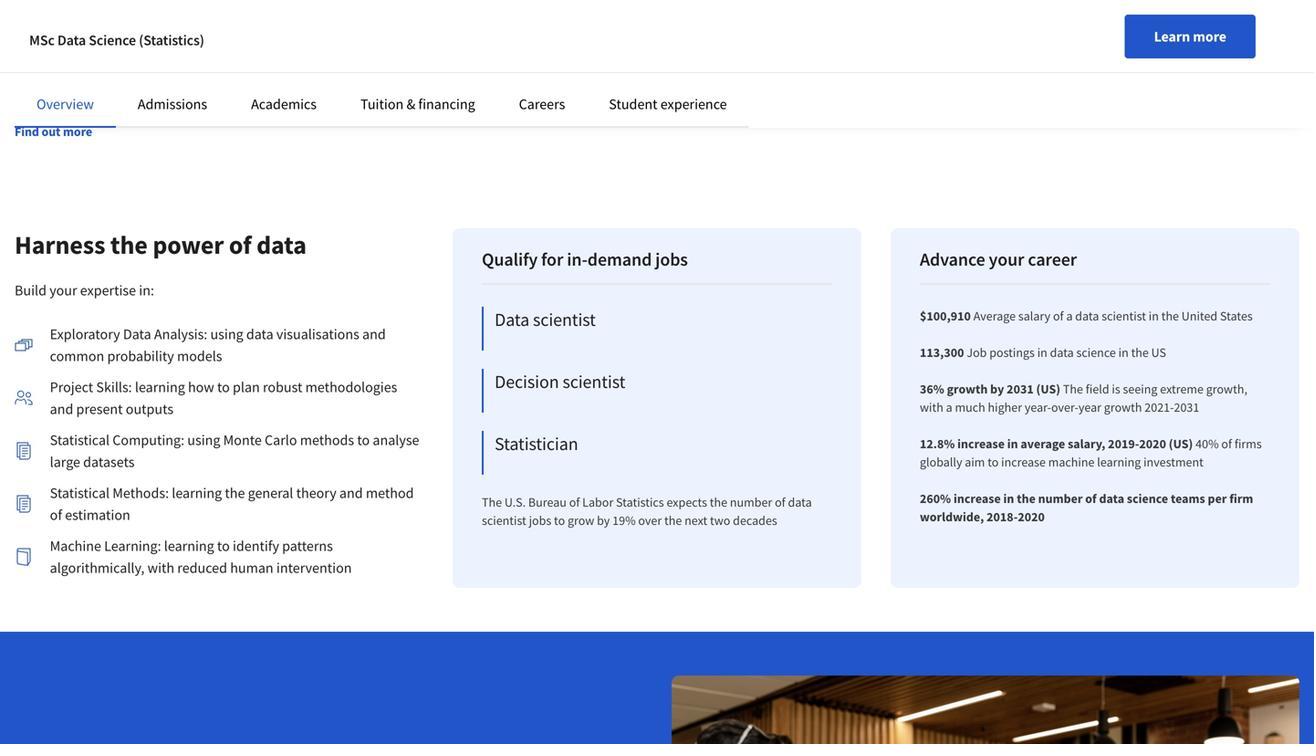 Task type: describe. For each thing, give the bounding box(es) containing it.
learn more button
[[1125, 15, 1256, 58]]

higher
[[988, 399, 1023, 415]]

the for scientist
[[482, 494, 502, 510]]

states
[[1221, 308, 1253, 324]]

exploratory
[[50, 325, 120, 343]]

scientist down for
[[533, 308, 596, 331]]

analyse
[[373, 431, 419, 449]]

the up two
[[710, 494, 728, 510]]

salary,
[[1068, 436, 1106, 452]]

2031 inside the field is seeing extreme growth, with a much higher year-over-year growth 2021-2031
[[1174, 399, 1200, 415]]

in left us
[[1119, 344, 1129, 361]]

increase for the
[[954, 490, 1001, 507]]

of inside 40% of firms globally aim to increase machine learning investment
[[1222, 436, 1233, 452]]

student experience link
[[609, 95, 727, 113]]

methodologies
[[305, 378, 397, 396]]

260% increase in the number of data science teams per firm worldwide, 2018-2020
[[920, 490, 1254, 525]]

year-
[[1025, 399, 1052, 415]]

find out more
[[15, 123, 92, 140]]

aim
[[965, 454, 985, 470]]

uk
[[930, 31, 947, 48]]

data for msc data science (statistics)
[[57, 31, 86, 49]]

1 vertical spatial (us)
[[1169, 436, 1194, 452]]

more inside button
[[1194, 27, 1227, 46]]

over
[[639, 512, 662, 529]]

build your expertise in:
[[15, 281, 154, 300]]

common
[[50, 347, 104, 365]]

datasets
[[83, 453, 135, 471]]

methods:
[[113, 484, 169, 502]]

careers
[[519, 95, 565, 113]]

of right power
[[229, 229, 252, 261]]

goals
[[46, 50, 77, 68]]

statistical for datasets
[[50, 431, 110, 449]]

educational
[[315, 31, 385, 48]]

0 vertical spatial science
[[1077, 344, 1116, 361]]

in:
[[139, 281, 154, 300]]

your left education
[[285, 12, 312, 29]]

methods
[[300, 431, 354, 449]]

learn how your employer can help with your education expenses and what you can do to share your educational goals with them. list item
[[16, 0, 439, 98]]

in inside 260% increase in the number of data science teams per firm worldwide, 2018-2020
[[1004, 490, 1015, 507]]

grow
[[568, 512, 595, 529]]

in left average at bottom right
[[1008, 436, 1019, 452]]

scientist up is
[[1102, 308, 1147, 324]]

visualisations
[[277, 325, 360, 343]]

bureau
[[529, 494, 567, 510]]

overview link
[[37, 95, 94, 113]]

of up grow
[[569, 494, 580, 510]]

how inside project skills: learning how to plan robust methodologies and present outputs
[[188, 378, 214, 396]]

firm
[[1230, 490, 1254, 507]]

united
[[1182, 308, 1218, 324]]

expenses
[[46, 31, 102, 48]]

qualify for in-demand jobs
[[482, 248, 688, 271]]

decades
[[733, 512, 778, 529]]

scientist right decision
[[563, 370, 626, 393]]

increase for average
[[958, 436, 1005, 452]]

and inside exploratory data analysis: using data visualisations and common probability models
[[362, 325, 386, 343]]

career
[[1028, 248, 1077, 271]]

2020 inside 260% increase in the number of data science teams per firm worldwide, 2018-2020
[[1018, 509, 1045, 525]]

and inside learn how your employer can help with your education expenses and what you can do to share your educational goals with them.
[[105, 31, 128, 48]]

general
[[248, 484, 293, 502]]

msc data science (statistics)
[[29, 31, 204, 49]]

to inside the u.s. bureau of labor statistics expects the number of data scientist jobs to grow by 19% over the next two decades
[[554, 512, 565, 529]]

learning inside 40% of firms globally aim to increase machine learning investment
[[1098, 454, 1141, 470]]

tuition
[[361, 95, 404, 113]]

learning:
[[104, 537, 161, 555]]

12.8% increase in average salary, 2019-2020 (us)
[[920, 436, 1196, 452]]

decision scientist
[[495, 370, 626, 393]]

36% growth by 2031 (us)
[[920, 381, 1061, 397]]

build
[[15, 281, 47, 300]]

employer
[[142, 12, 199, 29]]

of up decades
[[775, 494, 786, 510]]

academics
[[251, 95, 317, 113]]

the up in:
[[110, 229, 148, 261]]

science inside 260% increase in the number of data science teams per firm worldwide, 2018-2020
[[1127, 490, 1169, 507]]

present
[[76, 400, 123, 418]]

find out more link
[[15, 123, 92, 140]]

the inside discover additional resources if you're applying from outside of the uk
[[907, 31, 927, 48]]

if
[[1071, 12, 1079, 29]]

discover additional resources if you're applying from outside of the uk list item
[[862, 0, 1285, 98]]

you're
[[1082, 12, 1119, 29]]

postings
[[990, 344, 1035, 361]]

data for exploratory data analysis: using data visualisations and common probability models
[[123, 325, 151, 343]]

and inside the statistical methods: learning the general theory and method of estimation
[[340, 484, 363, 502]]

to inside learn how your employer can help with your education expenses and what you can do to share your educational goals with them.
[[232, 31, 245, 48]]

robust
[[263, 378, 303, 396]]

science
[[89, 31, 136, 49]]

with down science
[[80, 50, 106, 68]]

advance your career
[[920, 248, 1077, 271]]

your right share in the left of the page
[[285, 31, 312, 48]]

1 vertical spatial more
[[63, 123, 92, 140]]

models
[[177, 347, 222, 365]]

0 vertical spatial a
[[1067, 308, 1073, 324]]

experience
[[661, 95, 727, 113]]

algorithmically,
[[50, 559, 145, 577]]

in right postings
[[1038, 344, 1048, 361]]

list containing learn how your employer can help with your education expenses and what you can do to share your educational goals with them.
[[15, 0, 1300, 100]]

over-
[[1052, 399, 1079, 415]]

out
[[42, 123, 61, 140]]

seeing
[[1123, 381, 1158, 397]]

growth inside the field is seeing extreme growth, with a much higher year-over-year growth 2021-2031
[[1104, 399, 1143, 415]]

learn more
[[1154, 27, 1227, 46]]

monte
[[223, 431, 262, 449]]

expertise
[[80, 281, 136, 300]]

0 vertical spatial can
[[202, 12, 223, 29]]

data inside exploratory data analysis: using data visualisations and common probability models
[[246, 325, 274, 343]]

decision
[[495, 370, 559, 393]]

to inside machine learning: learning to identify patterns algorithmically, with reduced human intervention
[[217, 537, 230, 555]]

them.
[[109, 50, 144, 68]]

carlo
[[265, 431, 297, 449]]

discover additional resources if you're applying from outside of the uk
[[892, 12, 1253, 48]]

in up us
[[1149, 308, 1159, 324]]

40%
[[1196, 436, 1219, 452]]

113,300 job postings in data science in the us
[[920, 344, 1167, 361]]

theory
[[296, 484, 337, 502]]

2019-
[[1108, 436, 1140, 452]]

labor
[[583, 494, 614, 510]]

the inside the statistical methods: learning the general theory and method of estimation
[[225, 484, 245, 502]]

power
[[153, 229, 224, 261]]

using inside exploratory data analysis: using data visualisations and common probability models
[[210, 325, 243, 343]]

learn how your employer can help with your education expenses and what you can do to share your educational goals with them.
[[46, 12, 385, 68]]

with up share in the left of the page
[[256, 12, 282, 29]]

probability
[[107, 347, 174, 365]]

your up msc data science (statistics)
[[112, 12, 139, 29]]

average
[[974, 308, 1016, 324]]

by inside the u.s. bureau of labor statistics expects the number of data scientist jobs to grow by 19% over the next two decades
[[597, 512, 610, 529]]

to inside project skills: learning how to plan robust methodologies and present outputs
[[217, 378, 230, 396]]

resources
[[1009, 12, 1068, 29]]

2 horizontal spatial data
[[495, 308, 530, 331]]

learn for learn more
[[1154, 27, 1191, 46]]

next
[[685, 512, 708, 529]]

36%
[[920, 381, 945, 397]]

statistical for estimation
[[50, 484, 110, 502]]

1 vertical spatial can
[[189, 31, 210, 48]]

jobs inside the u.s. bureau of labor statistics expects the number of data scientist jobs to grow by 19% over the next two decades
[[529, 512, 552, 529]]

how inside learn how your employer can help with your education expenses and what you can do to share your educational goals with them.
[[83, 12, 108, 29]]



Task type: vqa. For each thing, say whether or not it's contained in the screenshot.
expenses
yes



Task type: locate. For each thing, give the bounding box(es) containing it.
1 vertical spatial by
[[597, 512, 610, 529]]

1 horizontal spatial number
[[1039, 490, 1083, 507]]

of right the 40%
[[1222, 436, 1233, 452]]

to inside 40% of firms globally aim to increase machine learning investment
[[988, 454, 999, 470]]

the left next
[[665, 512, 682, 529]]

0 horizontal spatial jobs
[[529, 512, 552, 529]]

machine
[[50, 537, 101, 555]]

learning for with
[[164, 537, 214, 555]]

0 vertical spatial using
[[210, 325, 243, 343]]

help
[[227, 12, 253, 29]]

growth
[[947, 381, 988, 397], [1104, 399, 1143, 415]]

growth up the "much"
[[947, 381, 988, 397]]

using up models
[[210, 325, 243, 343]]

increase up "2018-"
[[954, 490, 1001, 507]]

science up field
[[1077, 344, 1116, 361]]

data scientist
[[495, 308, 596, 331]]

1 horizontal spatial a
[[1067, 308, 1073, 324]]

science left teams
[[1127, 490, 1169, 507]]

the left u.s.
[[482, 494, 502, 510]]

project skills: learning how to plan robust methodologies and present outputs
[[50, 378, 397, 418]]

to inside statistical computing: using monte carlo methods to analyse large datasets
[[357, 431, 370, 449]]

a right salary
[[1067, 308, 1073, 324]]

1 horizontal spatial 2031
[[1174, 399, 1200, 415]]

1 vertical spatial growth
[[1104, 399, 1143, 415]]

2 vertical spatial increase
[[954, 490, 1001, 507]]

with
[[256, 12, 282, 29], [80, 50, 106, 68], [920, 399, 944, 415], [148, 559, 174, 577]]

jobs down bureau
[[529, 512, 552, 529]]

1 horizontal spatial data
[[123, 325, 151, 343]]

data
[[57, 31, 86, 49], [495, 308, 530, 331], [123, 325, 151, 343]]

of down discover
[[892, 31, 904, 48]]

1 vertical spatial a
[[946, 399, 953, 415]]

1 vertical spatial using
[[187, 431, 220, 449]]

of down machine in the bottom right of the page
[[1086, 490, 1097, 507]]

data up goals
[[57, 31, 86, 49]]

1 vertical spatial 2020
[[1018, 509, 1045, 525]]

statistician
[[495, 432, 578, 455]]

jobs right demand at the top of the page
[[656, 248, 688, 271]]

with down learning:
[[148, 559, 174, 577]]

financing
[[419, 95, 475, 113]]

to right do at the top
[[232, 31, 245, 48]]

you
[[164, 31, 186, 48]]

$100,910 average salary of a data scientist in the united states
[[920, 308, 1253, 324]]

by up "higher"
[[991, 381, 1005, 397]]

a inside the field is seeing extreme growth, with a much higher year-over-year growth 2021-2031
[[946, 399, 953, 415]]

number inside 260% increase in the number of data science teams per firm worldwide, 2018-2020
[[1039, 490, 1083, 507]]

field
[[1086, 381, 1110, 397]]

1 horizontal spatial by
[[991, 381, 1005, 397]]

0 horizontal spatial data
[[57, 31, 86, 49]]

260%
[[920, 490, 951, 507]]

reduced
[[177, 559, 227, 577]]

your right build
[[49, 281, 77, 300]]

extreme
[[1161, 381, 1204, 397]]

0 horizontal spatial number
[[730, 494, 773, 510]]

2020 up investment
[[1140, 436, 1167, 452]]

in
[[1149, 308, 1159, 324], [1038, 344, 1048, 361], [1119, 344, 1129, 361], [1008, 436, 1019, 452], [1004, 490, 1015, 507]]

0 vertical spatial how
[[83, 12, 108, 29]]

0 horizontal spatial by
[[597, 512, 610, 529]]

1 horizontal spatial science
[[1127, 490, 1169, 507]]

additional
[[946, 12, 1006, 29]]

applying
[[1122, 12, 1172, 29]]

1 vertical spatial statistical
[[50, 484, 110, 502]]

more right applying
[[1194, 27, 1227, 46]]

year
[[1079, 399, 1102, 415]]

from
[[1176, 12, 1205, 29]]

firms
[[1235, 436, 1262, 452]]

job
[[967, 344, 987, 361]]

overview
[[37, 95, 94, 113]]

the inside the u.s. bureau of labor statistics expects the number of data scientist jobs to grow by 19% over the next two decades
[[482, 494, 502, 510]]

scientist inside the u.s. bureau of labor statistics expects the number of data scientist jobs to grow by 19% over the next two decades
[[482, 512, 527, 529]]

and
[[105, 31, 128, 48], [362, 325, 386, 343], [50, 400, 73, 418], [340, 484, 363, 502]]

data
[[257, 229, 307, 261], [1076, 308, 1100, 324], [246, 325, 274, 343], [1050, 344, 1074, 361], [1100, 490, 1125, 507], [788, 494, 812, 510]]

and up them.
[[105, 31, 128, 48]]

number inside the u.s. bureau of labor statistics expects the number of data scientist jobs to grow by 19% over the next two decades
[[730, 494, 773, 510]]

admissions
[[138, 95, 207, 113]]

of inside discover additional resources if you're applying from outside of the uk
[[892, 31, 904, 48]]

discover
[[892, 12, 943, 29]]

your left career
[[989, 248, 1025, 271]]

and right visualisations
[[362, 325, 386, 343]]

1 horizontal spatial 2020
[[1140, 436, 1167, 452]]

intervention
[[277, 559, 352, 577]]

0 horizontal spatial more
[[63, 123, 92, 140]]

admissions link
[[138, 95, 207, 113]]

learn inside button
[[1154, 27, 1191, 46]]

1 vertical spatial science
[[1127, 490, 1169, 507]]

1 vertical spatial jobs
[[529, 512, 552, 529]]

1 vertical spatial how
[[188, 378, 214, 396]]

method
[[366, 484, 414, 502]]

number down machine in the bottom right of the page
[[1039, 490, 1083, 507]]

your
[[112, 12, 139, 29], [285, 12, 312, 29], [285, 31, 312, 48], [989, 248, 1025, 271], [49, 281, 77, 300]]

to right aim
[[988, 454, 999, 470]]

learn inside learn how your employer can help with your education expenses and what you can do to share your educational goals with them.
[[46, 12, 80, 29]]

the u.s. bureau of labor statistics expects the number of data scientist jobs to grow by 19% over the next two decades
[[482, 494, 812, 529]]

1 horizontal spatial more
[[1194, 27, 1227, 46]]

&
[[407, 95, 416, 113]]

of up machine
[[50, 506, 62, 524]]

learn for learn how your employer can help with your education expenses and what you can do to share your educational goals with them.
[[46, 12, 80, 29]]

of inside 260% increase in the number of data science teams per firm worldwide, 2018-2020
[[1086, 490, 1097, 507]]

of inside the statistical methods: learning the general theory and method of estimation
[[50, 506, 62, 524]]

the field is seeing extreme growth, with a much higher year-over-year growth 2021-2031
[[920, 381, 1248, 415]]

much
[[955, 399, 986, 415]]

estimation
[[65, 506, 130, 524]]

(statistics)
[[139, 31, 204, 49]]

what
[[131, 31, 161, 48]]

0 horizontal spatial 2031
[[1007, 381, 1034, 397]]

academics link
[[251, 95, 317, 113]]

2 statistical from the top
[[50, 484, 110, 502]]

teams
[[1171, 490, 1206, 507]]

increase inside 260% increase in the number of data science teams per firm worldwide, 2018-2020
[[954, 490, 1001, 507]]

project
[[50, 378, 93, 396]]

by
[[991, 381, 1005, 397], [597, 512, 610, 529]]

2020 down average at bottom right
[[1018, 509, 1045, 525]]

by down the labor on the left of the page
[[597, 512, 610, 529]]

student experience
[[609, 95, 727, 113]]

0 vertical spatial jobs
[[656, 248, 688, 271]]

investment
[[1144, 454, 1204, 470]]

science
[[1077, 344, 1116, 361], [1127, 490, 1169, 507]]

in up "2018-"
[[1004, 490, 1015, 507]]

the inside 260% increase in the number of data science teams per firm worldwide, 2018-2020
[[1017, 490, 1036, 507]]

harness
[[15, 229, 105, 261]]

the up the over-
[[1064, 381, 1084, 397]]

with inside machine learning: learning to identify patterns algorithmically, with reduced human intervention
[[148, 559, 174, 577]]

learning for methodologies
[[135, 378, 185, 396]]

using inside statistical computing: using monte carlo methods to analyse large datasets
[[187, 431, 220, 449]]

learn up expenses
[[46, 12, 80, 29]]

0 horizontal spatial growth
[[947, 381, 988, 397]]

1 horizontal spatial the
[[1064, 381, 1084, 397]]

learning for method
[[172, 484, 222, 502]]

0 vertical spatial growth
[[947, 381, 988, 397]]

learning up 'outputs'
[[135, 378, 185, 396]]

average
[[1021, 436, 1066, 452]]

learning right methods:
[[172, 484, 222, 502]]

list
[[15, 0, 1300, 100]]

do
[[214, 31, 229, 48]]

data down qualify
[[495, 308, 530, 331]]

1 horizontal spatial learn
[[1154, 27, 1191, 46]]

(us) up year-
[[1037, 381, 1061, 397]]

to
[[232, 31, 245, 48], [217, 378, 230, 396], [357, 431, 370, 449], [988, 454, 999, 470], [554, 512, 565, 529], [217, 537, 230, 555]]

2031
[[1007, 381, 1034, 397], [1174, 399, 1200, 415]]

can up do at the top
[[202, 12, 223, 29]]

learning down 2019-
[[1098, 454, 1141, 470]]

number up decades
[[730, 494, 773, 510]]

0 horizontal spatial a
[[946, 399, 953, 415]]

tuition & financing link
[[361, 95, 475, 113]]

data up probability at the left top of page
[[123, 325, 151, 343]]

find
[[15, 123, 39, 140]]

of right salary
[[1054, 308, 1064, 324]]

harness the power of data
[[15, 229, 307, 261]]

statistical computing: using monte carlo methods to analyse large datasets
[[50, 431, 419, 471]]

2021-
[[1145, 399, 1175, 415]]

statistical inside the statistical methods: learning the general theory and method of estimation
[[50, 484, 110, 502]]

and right 'theory'
[[340, 484, 363, 502]]

more
[[1194, 27, 1227, 46], [63, 123, 92, 140]]

education
[[315, 12, 375, 29]]

statistical inside statistical computing: using monte carlo methods to analyse large datasets
[[50, 431, 110, 449]]

a left the "much"
[[946, 399, 953, 415]]

us
[[1152, 344, 1167, 361]]

increase up aim
[[958, 436, 1005, 452]]

1 vertical spatial 2031
[[1174, 399, 1200, 415]]

statistical up estimation
[[50, 484, 110, 502]]

of
[[892, 31, 904, 48], [229, 229, 252, 261], [1054, 308, 1064, 324], [1222, 436, 1233, 452], [1086, 490, 1097, 507], [569, 494, 580, 510], [775, 494, 786, 510], [50, 506, 62, 524]]

0 vertical spatial statistical
[[50, 431, 110, 449]]

0 horizontal spatial learn
[[46, 12, 80, 29]]

can left do at the top
[[189, 31, 210, 48]]

worldwide,
[[920, 509, 984, 525]]

the inside the field is seeing extreme growth, with a much higher year-over-year growth 2021-2031
[[1064, 381, 1084, 397]]

1 horizontal spatial growth
[[1104, 399, 1143, 415]]

jobs
[[656, 248, 688, 271], [529, 512, 552, 529]]

two
[[710, 512, 731, 529]]

increase inside 40% of firms globally aim to increase machine learning investment
[[1002, 454, 1046, 470]]

0 horizontal spatial science
[[1077, 344, 1116, 361]]

patterns
[[282, 537, 333, 555]]

0 horizontal spatial 2020
[[1018, 509, 1045, 525]]

how down models
[[188, 378, 214, 396]]

learning inside the statistical methods: learning the general theory and method of estimation
[[172, 484, 222, 502]]

growth down is
[[1104, 399, 1143, 415]]

to up reduced
[[217, 537, 230, 555]]

0 horizontal spatial the
[[482, 494, 502, 510]]

how up science
[[83, 12, 108, 29]]

increase down average at bottom right
[[1002, 454, 1046, 470]]

the left general
[[225, 484, 245, 502]]

learning inside project skills: learning how to plan robust methodologies and present outputs
[[135, 378, 185, 396]]

statistical methods: learning the general theory and method of estimation
[[50, 484, 414, 524]]

0 horizontal spatial how
[[83, 12, 108, 29]]

1 horizontal spatial jobs
[[656, 248, 688, 271]]

the left us
[[1132, 344, 1149, 361]]

exploratory data analysis: using data visualisations and common probability models
[[50, 325, 386, 365]]

0 vertical spatial 2031
[[1007, 381, 1034, 397]]

plan
[[233, 378, 260, 396]]

to left grow
[[554, 512, 565, 529]]

0 vertical spatial (us)
[[1037, 381, 1061, 397]]

u.s.
[[505, 494, 526, 510]]

to left analyse
[[357, 431, 370, 449]]

the
[[907, 31, 927, 48], [110, 229, 148, 261], [1162, 308, 1180, 324], [1132, 344, 1149, 361], [225, 484, 245, 502], [1017, 490, 1036, 507], [710, 494, 728, 510], [665, 512, 682, 529]]

to left plan
[[217, 378, 230, 396]]

learning inside machine learning: learning to identify patterns algorithmically, with reduced human intervention
[[164, 537, 214, 555]]

2018-
[[987, 509, 1018, 525]]

1 horizontal spatial how
[[188, 378, 214, 396]]

1 horizontal spatial (us)
[[1169, 436, 1194, 452]]

12.8%
[[920, 436, 955, 452]]

and inside project skills: learning how to plan robust methodologies and present outputs
[[50, 400, 73, 418]]

113,300
[[920, 344, 965, 361]]

data inside the u.s. bureau of labor statistics expects the number of data scientist jobs to grow by 19% over the next two decades
[[788, 494, 812, 510]]

list item
[[439, 0, 862, 98]]

the down discover
[[907, 31, 927, 48]]

0 vertical spatial more
[[1194, 27, 1227, 46]]

data inside exploratory data analysis: using data visualisations and common probability models
[[123, 325, 151, 343]]

learning up reduced
[[164, 537, 214, 555]]

human
[[230, 559, 274, 577]]

more right "out"
[[63, 123, 92, 140]]

1 statistical from the top
[[50, 431, 110, 449]]

globally
[[920, 454, 963, 470]]

1 vertical spatial increase
[[1002, 454, 1046, 470]]

the up "2018-"
[[1017, 490, 1036, 507]]

1 vertical spatial the
[[482, 494, 502, 510]]

0 vertical spatial increase
[[958, 436, 1005, 452]]

the left the united
[[1162, 308, 1180, 324]]

with inside the field is seeing extreme growth, with a much higher year-over-year growth 2021-2031
[[920, 399, 944, 415]]

0 vertical spatial by
[[991, 381, 1005, 397]]

2031 up "higher"
[[1007, 381, 1034, 397]]

with down the 36%
[[920, 399, 944, 415]]

using left monte
[[187, 431, 220, 449]]

identify
[[233, 537, 279, 555]]

statistical up large
[[50, 431, 110, 449]]

0 vertical spatial 2020
[[1140, 436, 1167, 452]]

learn left outside
[[1154, 27, 1191, 46]]

2031 down 'extreme'
[[1174, 399, 1200, 415]]

the for over-
[[1064, 381, 1084, 397]]

statistics
[[616, 494, 664, 510]]

can
[[202, 12, 223, 29], [189, 31, 210, 48]]

and down the project
[[50, 400, 73, 418]]

per
[[1208, 490, 1227, 507]]

0 vertical spatial the
[[1064, 381, 1084, 397]]

large
[[50, 453, 80, 471]]

19%
[[613, 512, 636, 529]]

0 horizontal spatial (us)
[[1037, 381, 1061, 397]]

scientist down u.s.
[[482, 512, 527, 529]]

40% of firms globally aim to increase machine learning investment
[[920, 436, 1262, 470]]

data inside 260% increase in the number of data science teams per firm worldwide, 2018-2020
[[1100, 490, 1125, 507]]

statistical
[[50, 431, 110, 449], [50, 484, 110, 502]]

(us) up investment
[[1169, 436, 1194, 452]]



